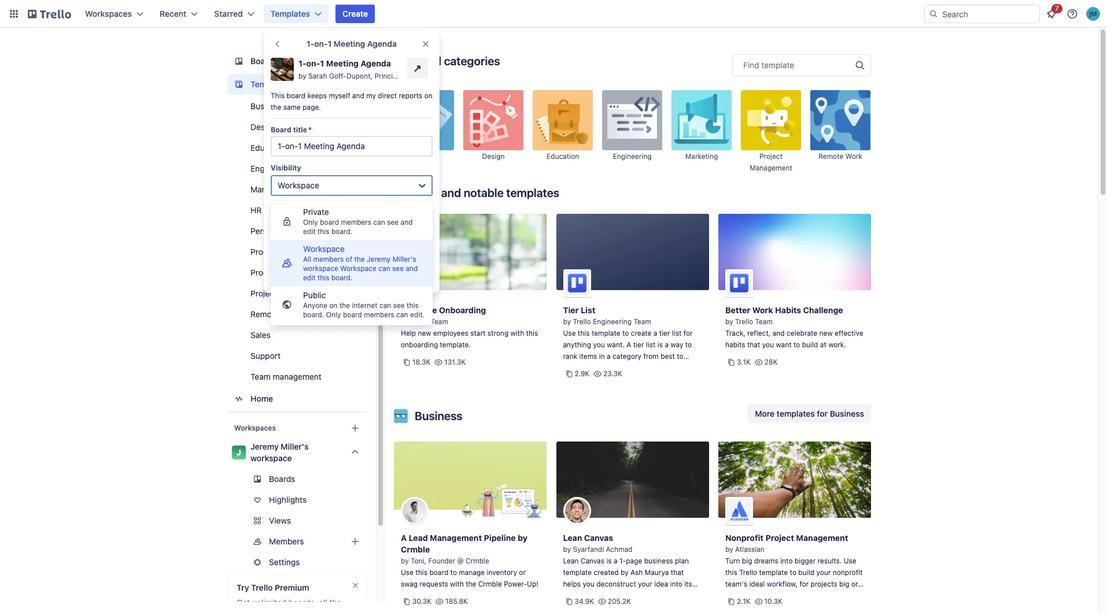 Task type: locate. For each thing, give the bounding box(es) containing it.
management up founder
[[430, 533, 482, 543]]

1 horizontal spatial design
[[482, 152, 505, 161]]

and down keep cards
[[301, 222, 315, 232]]

0 vertical spatial boards
[[250, 56, 277, 66]]

2 forward image from the top
[[364, 556, 378, 570]]

new up at
[[819, 329, 833, 338]]

1 horizontal spatial work
[[845, 152, 862, 161]]

see inside the private only board members can see and edit this board.
[[387, 218, 399, 227]]

0 vertical spatial use
[[563, 329, 576, 338]]

you inside lean canvas by syarfandi achmad lean canvas is a 1-page business plan template created by ash maurya that helps you deconstruct your idea into its key assumptions.
[[583, 580, 595, 589]]

board
[[286, 91, 305, 100], [320, 218, 339, 227], [343, 311, 362, 319], [429, 569, 448, 577]]

by inside better work habits challenge by trello team track, reflect, and celebrate new effective habits that you want to build at work.
[[725, 318, 733, 326]]

tier down create
[[633, 341, 644, 349]]

boards for home
[[250, 56, 277, 66]]

boards for views
[[269, 474, 295, 484]]

a lead management pipeline by crmble by toni, founder @ crmble use this board to manage inventory or swag requests with the crmble power-up!
[[401, 533, 539, 589]]

board. down "anyone"
[[303, 311, 324, 319]]

education link
[[533, 90, 593, 174], [227, 139, 367, 157]]

management up results.
[[796, 533, 848, 543]]

toni,
[[411, 557, 426, 566]]

for
[[684, 329, 693, 338], [817, 409, 828, 419], [800, 580, 809, 589]]

unlimited
[[252, 598, 286, 608], [262, 610, 296, 613]]

1-on-1 meeting agenda by sarah goff-dupont, principal writer @ atlassian
[[298, 58, 464, 80]]

templates right notable
[[506, 186, 559, 200]]

0 vertical spatial meeting
[[334, 39, 365, 49]]

workspaces button
[[78, 5, 150, 23]]

to up players,
[[677, 352, 684, 361]]

habits
[[725, 341, 745, 349]]

1 edit from the top
[[303, 227, 316, 236]]

meeting up 1-on-1 meeting agenda link
[[334, 39, 365, 49]]

0 horizontal spatial education link
[[227, 139, 367, 157]]

from
[[644, 352, 659, 361]]

be
[[383, 222, 392, 232]]

featured
[[394, 54, 441, 68]]

1 vertical spatial agenda
[[361, 58, 391, 68]]

this board keeps myself and my direct reports on the same page.
[[271, 91, 433, 112]]

remote down remote work icon
[[819, 152, 844, 161]]

board.
[[331, 227, 352, 236], [303, 234, 327, 244], [331, 274, 352, 282], [303, 311, 324, 319]]

build down bigger at the bottom right
[[798, 569, 814, 577]]

2 vertical spatial project
[[766, 533, 794, 543]]

0 horizontal spatial atlassian
[[435, 72, 464, 80]]

business inside button
[[830, 409, 864, 419]]

1 vertical spatial remote work link
[[227, 305, 367, 324]]

onboarding
[[401, 341, 438, 349]]

nonprofit project management by atlassian turn big dreams into bigger results. use this trello template to build your nonprofit team's ideal workflow, for projects big or small.
[[725, 533, 863, 600]]

1 vertical spatial edit
[[303, 274, 316, 282]]

0 horizontal spatial on
[[329, 301, 338, 310]]

more
[[755, 409, 775, 419]]

1- up templates link
[[298, 58, 306, 68]]

settings link
[[227, 554, 378, 572]]

0 vertical spatial remote work link
[[810, 90, 871, 174]]

achmad
[[606, 545, 632, 554]]

0 vertical spatial lean
[[563, 533, 582, 543]]

design
[[250, 122, 276, 132], [482, 152, 505, 161]]

this inside a lead management pipeline by crmble by toni, founder @ crmble use this board to manage inventory or swag requests with the crmble power-up!
[[416, 569, 427, 577]]

challenge
[[803, 305, 843, 315]]

1- down achmad
[[620, 557, 626, 566]]

views
[[269, 516, 291, 526]]

board image
[[232, 54, 246, 68]]

1 horizontal spatial jeremy
[[367, 255, 391, 264]]

on-
[[314, 39, 328, 49], [306, 58, 320, 68]]

this down toni,
[[416, 569, 427, 577]]

template up want.
[[592, 329, 620, 338]]

workspace down the all
[[303, 264, 338, 273]]

this inside the tier list by trello engineering team use this template to create a tier list for anything you want. a tier list is a way to rank items in a category from best to worst. this could be: best nba players, goat'd pasta dishes, and tastiest fast food joints.
[[578, 329, 590, 338]]

by inside 1-on-1 meeting agenda by sarah goff-dupont, principal writer @ atlassian
[[298, 72, 306, 80]]

by up track,
[[725, 318, 733, 326]]

team management link
[[227, 368, 367, 386]]

unlimited up views,
[[252, 598, 286, 608]]

on- for 1-on-1 meeting agenda by sarah goff-dupont, principal writer @ atlassian
[[306, 58, 320, 68]]

create button
[[336, 5, 375, 23], [271, 259, 433, 277]]

1 horizontal spatial remote work link
[[810, 90, 871, 174]]

new down the activity
[[285, 234, 300, 244]]

0 horizontal spatial best
[[633, 364, 648, 373]]

this
[[318, 227, 329, 236], [318, 274, 329, 282], [407, 301, 419, 310], [526, 329, 538, 338], [578, 329, 590, 338], [416, 569, 427, 577], [725, 569, 737, 577]]

0 vertical spatial edit
[[303, 227, 316, 236]]

0 horizontal spatial use
[[401, 569, 414, 577]]

that
[[747, 341, 760, 349], [671, 569, 684, 577]]

management for project
[[796, 533, 848, 543]]

design link for the right business link education link
[[463, 90, 523, 174]]

0 vertical spatial templates
[[271, 9, 310, 19]]

myself
[[329, 91, 350, 100]]

2 boards link from the top
[[227, 470, 367, 489]]

1 horizontal spatial this
[[585, 364, 599, 373]]

@ inside 1-on-1 meeting agenda by sarah goff-dupont, principal writer @ atlassian
[[427, 72, 433, 80]]

to right the copied
[[422, 222, 429, 232]]

starred
[[214, 9, 243, 19]]

return to previous screen image
[[273, 39, 282, 49]]

turn
[[725, 557, 740, 566]]

0 vertical spatial new
[[415, 186, 439, 200]]

boards down return to previous screen image
[[250, 56, 277, 66]]

boards link
[[227, 51, 367, 72], [227, 470, 367, 489]]

1 horizontal spatial into
[[780, 557, 793, 566]]

created
[[594, 569, 619, 577]]

templates inside button
[[777, 409, 815, 419]]

engineering down board
[[250, 164, 295, 174]]

0 vertical spatial your
[[816, 569, 831, 577]]

1 horizontal spatial education
[[547, 152, 579, 161]]

to inside a lead management pipeline by crmble by toni, founder @ crmble use this board to manage inventory or swag requests with the crmble power-up!
[[450, 569, 457, 577]]

1 vertical spatial this
[[585, 364, 599, 373]]

boards link up templates link
[[227, 51, 367, 72]]

trello team image
[[725, 270, 753, 297]]

create button inside primary element
[[336, 5, 375, 23]]

trello down hire
[[411, 318, 429, 326]]

your
[[816, 569, 831, 577], [638, 580, 652, 589]]

trello inside the new hire onboarding by trello team help new employees start strong with this onboarding template.
[[411, 318, 429, 326]]

remote
[[819, 152, 844, 161], [250, 309, 279, 319]]

agenda
[[367, 39, 397, 49], [361, 58, 391, 68]]

board inside the private only board members can see and edit this board.
[[320, 218, 339, 227]]

forward image down forward image
[[364, 556, 378, 570]]

search image
[[929, 9, 938, 19]]

1 boards link from the top
[[227, 51, 367, 72]]

team down support
[[250, 372, 271, 382]]

0 vertical spatial workspace
[[303, 264, 338, 273]]

1 horizontal spatial use
[[563, 329, 576, 338]]

personal link
[[227, 222, 367, 241]]

atlassian
[[435, 72, 464, 80], [735, 545, 765, 554]]

1 vertical spatial lean
[[563, 557, 579, 566]]

productivity link
[[227, 243, 367, 261]]

board inside a lead management pipeline by crmble by toni, founder @ crmble use this board to manage inventory or swag requests with the crmble power-up!
[[429, 569, 448, 577]]

into inside lean canvas by syarfandi achmad lean canvas is a 1-page business plan template created by ash maurya that helps you deconstruct your idea into its key assumptions.
[[670, 580, 682, 589]]

management down the all
[[282, 268, 331, 278]]

your inside lean canvas by syarfandi achmad lean canvas is a 1-page business plan template created by ash maurya that helps you deconstruct your idea into its key assumptions.
[[638, 580, 652, 589]]

forward image inside members link
[[364, 535, 378, 549]]

0 horizontal spatial big
[[742, 557, 752, 566]]

jeremy miller (jeremymiller198) image
[[1086, 7, 1100, 21]]

this inside the tier list by trello engineering team use this template to create a tier list for anything you want. a tier list is a way to rank items in a category from best to worst. this could be: best nba players, goat'd pasta dishes, and tastiest fast food joints.
[[585, 364, 599, 373]]

0 horizontal spatial management
[[430, 533, 482, 543]]

2.9k
[[575, 370, 590, 378]]

design link for leftmost business link's education link
[[227, 118, 367, 137]]

remote work up the sales at the bottom
[[250, 309, 299, 319]]

templates link
[[227, 74, 367, 95]]

members left of
[[313, 255, 344, 264]]

23.3k
[[603, 370, 622, 378]]

you up assumptions.
[[583, 580, 595, 589]]

1 vertical spatial workspace
[[303, 244, 345, 254]]

meeting for 1-on-1 meeting agenda
[[334, 39, 365, 49]]

0 vertical spatial engineering
[[613, 152, 652, 161]]

business link down templates link
[[227, 97, 367, 116]]

0 horizontal spatial list
[[646, 341, 656, 349]]

by left toni,
[[401, 557, 409, 566]]

this right strong
[[526, 329, 538, 338]]

workspaces inside dropdown button
[[85, 9, 132, 19]]

team inside the new hire onboarding by trello team help new employees start strong with this onboarding template.
[[431, 318, 448, 326]]

marketing up &
[[250, 185, 288, 194]]

templates
[[271, 9, 310, 19], [250, 79, 290, 89]]

new inside the new hire onboarding by trello team help new employees start strong with this onboarding template.
[[401, 305, 418, 315]]

or inside nonprofit project management by atlassian turn big dreams into bigger results. use this trello template to build your nonprofit team's ideal workflow, for projects big or small.
[[851, 580, 858, 589]]

create up 1-on-1 meeting agenda
[[342, 9, 368, 19]]

0 horizontal spatial workspaces
[[85, 9, 132, 19]]

only
[[303, 218, 318, 227], [326, 311, 341, 319]]

2 vertical spatial engineering
[[593, 318, 632, 326]]

template inside 'field'
[[761, 60, 794, 70]]

0 horizontal spatial a
[[401, 533, 407, 543]]

crmble down inventory
[[478, 580, 502, 589]]

build left at
[[802, 341, 818, 349]]

1 business icon image from the top
[[394, 90, 454, 150]]

1 vertical spatial boards link
[[227, 470, 367, 489]]

meeting inside 1-on-1 meeting agenda by sarah goff-dupont, principal writer @ atlassian
[[326, 58, 359, 68]]

this inside this board keeps myself and my direct reports on the same page.
[[271, 91, 285, 100]]

your up projects
[[816, 569, 831, 577]]

support link
[[227, 347, 367, 366]]

management for lead
[[430, 533, 482, 543]]

the down manage
[[466, 580, 476, 589]]

1- for 1-on-1 meeting agenda
[[307, 39, 314, 49]]

work.
[[828, 341, 846, 349]]

1 horizontal spatial with
[[511, 329, 524, 338]]

Find template field
[[732, 54, 871, 76]]

reflect,
[[747, 329, 771, 338]]

your down the ash
[[638, 580, 652, 589]]

1 vertical spatial jeremy
[[250, 442, 279, 452]]

miller's down home link
[[281, 442, 309, 452]]

crmble down lead
[[401, 545, 430, 555]]

trello engineering team image
[[563, 270, 591, 297]]

workspace inside the jeremy miller's workspace
[[250, 453, 292, 463]]

template board image
[[232, 78, 246, 91]]

1 inside 1-on-1 meeting agenda by sarah goff-dupont, principal writer @ atlassian
[[320, 58, 324, 68]]

members inside public anyone on the internet can see this board. only board members can edit.
[[364, 311, 394, 319]]

engineering link for the right business link education link
[[602, 90, 662, 174]]

primary element
[[0, 0, 1107, 28]]

use inside nonprofit project management by atlassian turn big dreams into bigger results. use this trello template to build your nonprofit team's ideal workflow, for projects big or small.
[[844, 557, 856, 566]]

0 vertical spatial workspace
[[278, 180, 319, 190]]

jeremy inside "workspace all members of the jeremy miller's workspace workspace can see and edit this board."
[[367, 255, 391, 264]]

marketing link
[[672, 90, 732, 174], [227, 180, 367, 199]]

copied
[[394, 222, 420, 232]]

engineering
[[613, 152, 652, 161], [250, 164, 295, 174], [593, 318, 632, 326]]

0 vertical spatial list
[[672, 329, 682, 338]]

can right will
[[373, 218, 385, 227]]

to down celebrate
[[794, 341, 800, 349]]

that inside lean canvas by syarfandi achmad lean canvas is a 1-page business plan template created by ash maurya that helps you deconstruct your idea into its key assumptions.
[[671, 569, 684, 577]]

0 horizontal spatial is
[[606, 557, 612, 566]]

views,
[[237, 610, 260, 613]]

0 vertical spatial a
[[627, 341, 631, 349]]

design link
[[463, 90, 523, 174], [227, 118, 367, 137]]

remote up the sales at the bottom
[[250, 309, 279, 319]]

items
[[579, 352, 597, 361]]

meeting up 'goff-'
[[326, 58, 359, 68]]

create a workspace image
[[348, 422, 362, 436]]

0 vertical spatial project management link
[[741, 90, 801, 174]]

better
[[725, 305, 750, 315]]

1 vertical spatial with
[[450, 580, 464, 589]]

this down items
[[585, 364, 599, 373]]

template down dreams
[[759, 569, 788, 577]]

trello inside the tier list by trello engineering team use this template to create a tier list for anything you want. a tier list is a way to rank items in a category from best to worst. this could be: best nba players, goat'd pasta dishes, and tastiest fast food joints.
[[573, 318, 591, 326]]

want
[[776, 341, 792, 349]]

engineering link
[[602, 90, 662, 174], [227, 160, 367, 178]]

1 vertical spatial on-
[[306, 58, 320, 68]]

trello right try
[[251, 583, 273, 593]]

crmble up manage
[[466, 557, 489, 566]]

team up create
[[634, 318, 651, 326]]

2 vertical spatial 1-
[[620, 557, 626, 566]]

or down nonprofit
[[851, 580, 858, 589]]

1 vertical spatial engineering
[[250, 164, 295, 174]]

a
[[627, 341, 631, 349], [401, 533, 407, 543]]

1
[[328, 39, 332, 49], [320, 58, 324, 68]]

2 management from the left
[[796, 533, 848, 543]]

design down design icon
[[482, 152, 505, 161]]

0 horizontal spatial or
[[519, 569, 526, 577]]

use inside the tier list by trello engineering team use this template to create a tier list for anything you want. a tier list is a way to rank items in a category from best to worst. this could be: best nba players, goat'd pasta dishes, and tastiest fast food joints.
[[563, 329, 576, 338]]

1 vertical spatial unlimited
[[262, 610, 296, 613]]

on
[[424, 91, 433, 100], [329, 301, 338, 310]]

1 horizontal spatial marketing link
[[672, 90, 732, 174]]

0 vertical spatial 1
[[328, 39, 332, 49]]

use up anything
[[563, 329, 576, 338]]

trello team image
[[401, 270, 429, 297]]

can inside "workspace all members of the jeremy miller's workspace workspace can see and edit this board."
[[378, 264, 390, 273]]

management
[[750, 164, 792, 172], [282, 268, 331, 278], [279, 289, 328, 298], [273, 372, 322, 382]]

or
[[519, 569, 526, 577], [851, 580, 858, 589]]

into left bigger at the bottom right
[[780, 557, 793, 566]]

with inside the new hire onboarding by trello team help new employees start strong with this onboarding template.
[[511, 329, 524, 338]]

to inside nonprofit project management by atlassian turn big dreams into bigger results. use this trello template to build your nonprofit team's ideal workflow, for projects big or small.
[[790, 569, 796, 577]]

project down project management icon
[[759, 152, 783, 161]]

build inside better work habits challenge by trello team track, reflect, and celebrate new effective habits that you want to build at work.
[[802, 341, 818, 349]]

by inside nonprofit project management by atlassian turn big dreams into bigger results. use this trello template to build your nonprofit team's ideal workflow, for projects big or small.
[[725, 545, 733, 554]]

management inside nonprofit project management by atlassian turn big dreams into bigger results. use this trello template to build your nonprofit team's ideal workflow, for projects big or small.
[[796, 533, 848, 543]]

the inside the try trello premium get unlimited boards, all the views, unlimited automation
[[329, 598, 342, 608]]

0 vertical spatial marketing
[[685, 152, 718, 161]]

board up same
[[286, 91, 305, 100]]

1 vertical spatial or
[[851, 580, 858, 589]]

1 vertical spatial is
[[606, 557, 612, 566]]

None text field
[[271, 136, 433, 157]]

only inside public anyone on the internet can see this board. only board members can edit.
[[326, 311, 341, 319]]

workspace up the all
[[303, 244, 345, 254]]

0 vertical spatial templates
[[506, 186, 559, 200]]

template inside the tier list by trello engineering team use this template to create a tier list for anything you want. a tier list is a way to rank items in a category from best to worst. this could be: best nba players, goat'd pasta dishes, and tastiest fast food joints.
[[592, 329, 620, 338]]

1 vertical spatial only
[[326, 311, 341, 319]]

business icon image
[[394, 90, 454, 150], [394, 410, 408, 423]]

can left edit.
[[396, 311, 408, 319]]

remote work
[[819, 152, 862, 161], [250, 309, 299, 319]]

2 vertical spatial for
[[800, 580, 809, 589]]

7 notifications image
[[1045, 7, 1059, 21]]

1 vertical spatial remote
[[250, 309, 279, 319]]

template up helps
[[563, 569, 592, 577]]

a inside lean canvas by syarfandi achmad lean canvas is a 1-page business plan template created by ash maurya that helps you deconstruct your idea into its key assumptions.
[[614, 557, 618, 566]]

0 vertical spatial jeremy
[[367, 255, 391, 264]]

1 vertical spatial 1
[[320, 58, 324, 68]]

edit
[[303, 227, 316, 236], [303, 274, 316, 282]]

agenda inside 1-on-1 meeting agenda by sarah goff-dupont, principal writer @ atlassian
[[361, 58, 391, 68]]

new for new and notable templates
[[415, 186, 439, 200]]

workspace right j
[[250, 453, 292, 463]]

list
[[581, 305, 595, 315]]

you down reflect,
[[762, 341, 774, 349]]

1 horizontal spatial is
[[658, 341, 663, 349]]

by left sarah
[[298, 72, 306, 80]]

1 up 1-on-1 meeting agenda link
[[328, 39, 332, 49]]

celebrate
[[787, 329, 817, 338]]

0 horizontal spatial that
[[671, 569, 684, 577]]

1 vertical spatial business icon image
[[394, 410, 408, 423]]

atlassian down featured categories
[[435, 72, 464, 80]]

unlimited down boards,
[[262, 610, 296, 613]]

templates
[[506, 186, 559, 200], [777, 409, 815, 419]]

1 horizontal spatial that
[[747, 341, 760, 349]]

1-on-1 meeting agenda
[[307, 39, 397, 49]]

best right be:
[[633, 364, 648, 373]]

1 vertical spatial see
[[392, 264, 404, 273]]

0 vertical spatial that
[[747, 341, 760, 349]]

atlassian inside 1-on-1 meeting agenda by sarah goff-dupont, principal writer @ atlassian
[[435, 72, 464, 80]]

templates up return to previous screen image
[[271, 9, 310, 19]]

1 vertical spatial use
[[844, 557, 856, 566]]

0 horizontal spatial marketing link
[[227, 180, 367, 199]]

workspace for workspace all members of the jeremy miller's workspace workspace can see and edit this board.
[[303, 244, 345, 254]]

1 management from the left
[[430, 533, 482, 543]]

0 vertical spatial work
[[845, 152, 862, 161]]

work up the sales link
[[281, 309, 299, 319]]

2 vertical spatial see
[[393, 301, 405, 310]]

use for nonprofit project management
[[844, 557, 856, 566]]

and inside this board keeps myself and my direct reports on the same page.
[[352, 91, 364, 100]]

agenda for 1-on-1 meeting agenda
[[367, 39, 397, 49]]

agenda up 1-on-1 meeting agenda by sarah goff-dupont, principal writer @ atlassian
[[367, 39, 397, 49]]

1 horizontal spatial education link
[[533, 90, 593, 174]]

0 horizontal spatial miller's
[[281, 442, 309, 452]]

1- right return to previous screen image
[[307, 39, 314, 49]]

jeremy
[[367, 255, 391, 264], [250, 442, 279, 452]]

business icon image right create a workspace image
[[394, 410, 408, 423]]

activity
[[271, 222, 299, 232]]

this inside the new hire onboarding by trello team help new employees start strong with this onboarding template.
[[526, 329, 538, 338]]

for inside nonprofit project management by atlassian turn big dreams into bigger results. use this trello template to build your nonprofit team's ideal workflow, for projects big or small.
[[800, 580, 809, 589]]

0 horizontal spatial with
[[450, 580, 464, 589]]

track,
[[725, 329, 745, 338]]

canvas up syarfandi
[[584, 533, 613, 543]]

0 vertical spatial into
[[780, 557, 793, 566]]

this up anything
[[578, 329, 590, 338]]

1 horizontal spatial list
[[672, 329, 682, 338]]

engineering icon image
[[602, 90, 662, 150]]

1 horizontal spatial your
[[816, 569, 831, 577]]

2 horizontal spatial new
[[819, 329, 833, 338]]

and down the copied
[[406, 264, 418, 273]]

you inside better work habits challenge by trello team track, reflect, and celebrate new effective habits that you want to build at work.
[[762, 341, 774, 349]]

boards link for home
[[227, 51, 367, 72]]

the
[[271, 103, 281, 112], [271, 234, 283, 244], [354, 255, 365, 264], [339, 301, 350, 310], [466, 580, 476, 589], [329, 598, 342, 608]]

marketing link for the top project management 'link'
[[672, 90, 732, 174]]

on right reports
[[424, 91, 433, 100]]

1 horizontal spatial or
[[851, 580, 858, 589]]

1- inside lean canvas by syarfandi achmad lean canvas is a 1-page business plan template created by ash maurya that helps you deconstruct your idea into its key assumptions.
[[620, 557, 626, 566]]

1 vertical spatial atlassian
[[735, 545, 765, 554]]

this down cards
[[318, 227, 329, 236]]

use up nonprofit
[[844, 557, 856, 566]]

project management down project management icon
[[750, 152, 792, 172]]

business link down writer
[[394, 90, 454, 174]]

boards link up highlights link
[[227, 470, 367, 489]]

0 vertical spatial see
[[387, 218, 399, 227]]

0 vertical spatial only
[[303, 218, 318, 227]]

0 vertical spatial this
[[271, 91, 285, 100]]

to down founder
[[450, 569, 457, 577]]

28k
[[764, 358, 778, 367]]

members left be
[[341, 218, 371, 227]]

and left "my"
[[352, 91, 364, 100]]

use for a lead management pipeline by crmble
[[401, 569, 414, 577]]

key
[[563, 592, 574, 600]]

this
[[271, 91, 285, 100], [585, 364, 599, 373]]

on- inside 1-on-1 meeting agenda by sarah goff-dupont, principal writer @ atlassian
[[306, 58, 320, 68]]

agenda for 1-on-1 meeting agenda by sarah goff-dupont, principal writer @ atlassian
[[361, 58, 391, 68]]

templates button
[[264, 5, 329, 23]]

see inside public anyone on the internet can see this board. only board members can edit.
[[393, 301, 405, 310]]

idea
[[654, 580, 668, 589]]

to inside better work habits challenge by trello team track, reflect, and celebrate new effective habits that you want to build at work.
[[794, 341, 800, 349]]

for right more
[[817, 409, 828, 419]]

remote work icon image
[[810, 90, 871, 150]]

2 horizontal spatial 1-
[[620, 557, 626, 566]]

1 vertical spatial project management
[[250, 289, 328, 298]]

build inside nonprofit project management by atlassian turn big dreams into bigger results. use this trello template to build your nonprofit team's ideal workflow, for projects big or small.
[[798, 569, 814, 577]]

@ right writer
[[427, 72, 433, 80]]

boards,
[[289, 598, 317, 608]]

board. inside public anyone on the internet can see this board. only board members can edit.
[[303, 311, 324, 319]]

0 horizontal spatial remote work
[[250, 309, 299, 319]]

workspace down visibility
[[278, 180, 319, 190]]

list
[[672, 329, 682, 338], [646, 341, 656, 349]]

lean down syarfandi
[[563, 557, 579, 566]]

a down achmad
[[614, 557, 618, 566]]

create inside primary element
[[342, 9, 368, 19]]

board down internet
[[343, 311, 362, 319]]

template
[[761, 60, 794, 70], [592, 329, 620, 338], [563, 569, 592, 577], [759, 569, 788, 577]]

2 edit from the top
[[303, 274, 316, 282]]

members inside the private only board members can see and edit this board.
[[341, 218, 371, 227]]

1 vertical spatial meeting
[[326, 58, 359, 68]]

back to home image
[[28, 5, 71, 23]]

1 forward image from the top
[[364, 535, 378, 549]]

featured categories
[[394, 54, 500, 68]]

up!
[[527, 580, 539, 589]]

members down cards
[[317, 222, 352, 232]]

1 vertical spatial build
[[798, 569, 814, 577]]

members inside activity and members will not be copied to the new board.
[[317, 222, 352, 232]]

into left its
[[670, 580, 682, 589]]

2.1k
[[737, 598, 751, 606]]

0 vertical spatial or
[[519, 569, 526, 577]]

the inside public anyone on the internet can see this board. only board members can edit.
[[339, 301, 350, 310]]

and inside "workspace all members of the jeremy miller's workspace workspace can see and edit this board."
[[406, 264, 418, 273]]

toni, founder @ crmble image
[[401, 497, 429, 525]]

205.2k
[[608, 598, 631, 606]]

board down cards
[[320, 218, 339, 227]]

helps
[[563, 580, 581, 589]]

syarfandi achmad image
[[563, 497, 591, 525]]

forward image
[[364, 535, 378, 549], [364, 556, 378, 570]]

home link
[[227, 389, 367, 410]]

0 vertical spatial create
[[342, 9, 368, 19]]

edit inside "workspace all members of the jeremy miller's workspace workspace can see and edit this board."
[[303, 274, 316, 282]]



Task type: vqa. For each thing, say whether or not it's contained in the screenshot.
RESULTS.
yes



Task type: describe. For each thing, give the bounding box(es) containing it.
0 horizontal spatial work
[[281, 309, 299, 319]]

tastiest
[[649, 375, 673, 384]]

project inside project management
[[759, 152, 783, 161]]

by left the ash
[[621, 569, 629, 577]]

1 vertical spatial design
[[482, 152, 505, 161]]

meeting for 1-on-1 meeting agenda by sarah goff-dupont, principal writer @ atlassian
[[326, 58, 359, 68]]

strong
[[488, 329, 509, 338]]

education link for the right business link
[[533, 90, 593, 174]]

@ inside a lead management pipeline by crmble by toni, founder @ crmble use this board to manage inventory or swag requests with the crmble power-up!
[[457, 557, 464, 566]]

anything
[[563, 341, 591, 349]]

and inside better work habits challenge by trello team track, reflect, and celebrate new effective habits that you want to build at work.
[[773, 329, 785, 338]]

ideal
[[749, 580, 765, 589]]

template inside lean canvas by syarfandi achmad lean canvas is a 1-page business plan template created by ash maurya that helps you deconstruct your idea into its key assumptions.
[[563, 569, 592, 577]]

new inside better work habits challenge by trello team track, reflect, and celebrate new effective habits that you want to build at work.
[[819, 329, 833, 338]]

sales link
[[227, 326, 367, 345]]

the inside this board keeps myself and my direct reports on the same page.
[[271, 103, 281, 112]]

can inside the private only board members can see and edit this board.
[[373, 218, 385, 227]]

template.
[[440, 341, 471, 349]]

1 lean from the top
[[563, 533, 582, 543]]

1 vertical spatial big
[[839, 580, 849, 589]]

way
[[671, 341, 683, 349]]

fast
[[675, 375, 688, 384]]

visibility
[[271, 164, 301, 172]]

0 vertical spatial canvas
[[584, 533, 613, 543]]

my
[[366, 91, 376, 100]]

management up "anyone"
[[279, 289, 328, 298]]

and left notable
[[441, 186, 461, 200]]

projects
[[811, 580, 837, 589]]

private only board members can see and edit this board.
[[303, 207, 413, 236]]

atlassian image
[[725, 497, 753, 525]]

try trello premium get unlimited boards, all the views, unlimited automation
[[237, 583, 343, 613]]

board. inside activity and members will not be copied to the new board.
[[303, 234, 327, 244]]

on inside public anyone on the internet can see this board. only board members can edit.
[[329, 301, 338, 310]]

workspace all members of the jeremy miller's workspace workspace can see and edit this board.
[[303, 244, 418, 282]]

1 horizontal spatial workspaces
[[234, 424, 276, 433]]

keeps
[[307, 91, 327, 100]]

1-on-1 meeting agenda link
[[298, 58, 403, 69]]

this inside nonprofit project management by atlassian turn big dreams into bigger results. use this trello template to build your nonprofit team's ideal workflow, for projects big or small.
[[725, 569, 737, 577]]

template inside nonprofit project management by atlassian turn big dreams into bigger results. use this trello template to build your nonprofit team's ideal workflow, for projects big or small.
[[759, 569, 788, 577]]

board. inside the private only board members can see and edit this board.
[[331, 227, 352, 236]]

1 vertical spatial marketing
[[250, 185, 288, 194]]

the inside "workspace all members of the jeremy miller's workspace workspace can see and edit this board."
[[354, 255, 365, 264]]

by inside the tier list by trello engineering team use this template to create a tier list for anything you want. a tier list is a way to rank items in a category from best to worst. this could be: best nba players, goat'd pasta dishes, and tastiest fast food joints.
[[563, 318, 571, 326]]

templates inside dropdown button
[[271, 9, 310, 19]]

1 vertical spatial best
[[633, 364, 648, 373]]

1 vertical spatial project
[[250, 289, 277, 298]]

members inside "workspace all members of the jeremy miller's workspace workspace can see and edit this board."
[[313, 255, 344, 264]]

0 horizontal spatial business link
[[227, 97, 367, 116]]

0 vertical spatial big
[[742, 557, 752, 566]]

close popover image
[[421, 39, 430, 49]]

trello inside better work habits challenge by trello team track, reflect, and celebrate new effective habits that you want to build at work.
[[735, 318, 753, 326]]

private
[[303, 207, 329, 217]]

open information menu image
[[1067, 8, 1078, 20]]

dupont,
[[346, 72, 373, 80]]

all
[[319, 598, 327, 608]]

management inside "link"
[[282, 268, 331, 278]]

for inside the tier list by trello engineering team use this template to create a tier list for anything you want. a tier list is a way to rank items in a category from best to worst. this could be: best nba players, goat'd pasta dishes, and tastiest fast food joints.
[[684, 329, 693, 338]]

hr & operations
[[250, 205, 313, 215]]

a right in
[[607, 352, 611, 361]]

views link
[[227, 512, 378, 530]]

0 vertical spatial crmble
[[401, 545, 430, 555]]

pasta
[[590, 375, 608, 384]]

better work habits challenge by trello team track, reflect, and celebrate new effective habits that you want to build at work.
[[725, 305, 863, 349]]

a left way
[[665, 341, 669, 349]]

deconstruct
[[596, 580, 636, 589]]

this inside "workspace all members of the jeremy miller's workspace workspace can see and edit this board."
[[318, 274, 329, 282]]

product management link
[[227, 264, 367, 282]]

1- for 1-on-1 meeting agenda by sarah goff-dupont, principal writer @ atlassian
[[298, 58, 306, 68]]

new inside the new hire onboarding by trello team help new employees start strong with this onboarding template.
[[418, 329, 431, 338]]

lead
[[409, 533, 428, 543]]

2 vertical spatial crmble
[[478, 580, 502, 589]]

workspace inside "workspace all members of the jeremy miller's workspace workspace can see and edit this board."
[[303, 264, 338, 273]]

team inside better work habits challenge by trello team track, reflect, and celebrate new effective habits that you want to build at work.
[[755, 318, 773, 326]]

is inside the tier list by trello engineering team use this template to create a tier list for anything you want. a tier list is a way to rank items in a category from best to worst. this could be: best nba players, goat'd pasta dishes, and tastiest fast food joints.
[[658, 341, 663, 349]]

the inside activity and members will not be copied to the new board.
[[271, 234, 283, 244]]

forward image
[[364, 514, 378, 528]]

keep
[[289, 206, 308, 216]]

1 vertical spatial templates
[[250, 79, 290, 89]]

notable
[[464, 186, 504, 200]]

will
[[354, 222, 366, 232]]

0 horizontal spatial design
[[250, 122, 276, 132]]

0 vertical spatial remote
[[819, 152, 844, 161]]

you inside the tier list by trello engineering team use this template to create a tier list for anything you want. a tier list is a way to rank items in a category from best to worst. this could be: best nba players, goat'd pasta dishes, and tastiest fast food joints.
[[593, 341, 605, 349]]

project inside nonprofit project management by atlassian turn big dreams into bigger results. use this trello template to build your nonprofit team's ideal workflow, for projects big or small.
[[766, 533, 794, 543]]

1 vertical spatial crmble
[[466, 557, 489, 566]]

page.
[[303, 103, 321, 112]]

board inside this board keeps myself and my direct reports on the same page.
[[286, 91, 305, 100]]

boards link for views
[[227, 470, 367, 489]]

jeremy inside the jeremy miller's workspace
[[250, 442, 279, 452]]

board title *
[[271, 126, 312, 134]]

bigger
[[795, 557, 816, 566]]

1 vertical spatial remote work
[[250, 309, 299, 319]]

0 horizontal spatial project management link
[[227, 285, 367, 303]]

board inside public anyone on the internet can see this board. only board members can edit.
[[343, 311, 362, 319]]

1 vertical spatial create button
[[271, 259, 433, 277]]

nonprofit
[[833, 569, 863, 577]]

rank
[[563, 352, 577, 361]]

0 horizontal spatial project management
[[250, 289, 328, 298]]

only inside the private only board members can see and edit this board.
[[303, 218, 318, 227]]

miller's inside the jeremy miller's workspace
[[281, 442, 309, 452]]

principal
[[375, 72, 403, 80]]

0 vertical spatial remote work
[[819, 152, 862, 161]]

new for new hire onboarding by trello team help new employees start strong with this onboarding template.
[[401, 305, 418, 315]]

1 vertical spatial list
[[646, 341, 656, 349]]

or inside a lead management pipeline by crmble by toni, founder @ crmble use this board to manage inventory or swag requests with the crmble power-up!
[[519, 569, 526, 577]]

more templates for business
[[755, 409, 864, 419]]

requests
[[420, 580, 448, 589]]

engineering inside the tier list by trello engineering team use this template to create a tier list for anything you want. a tier list is a way to rank items in a category from best to worst. this could be: best nba players, goat'd pasta dishes, and tastiest fast food joints.
[[593, 318, 632, 326]]

new inside activity and members will not be copied to the new board.
[[285, 234, 300, 244]]

your inside nonprofit project management by atlassian turn big dreams into bigger results. use this trello template to build your nonprofit team's ideal workflow, for projects big or small.
[[816, 569, 831, 577]]

atlassian inside nonprofit project management by atlassian turn big dreams into bigger results. use this trello template to build your nonprofit team's ideal workflow, for projects big or small.
[[735, 545, 765, 554]]

board. inside "workspace all members of the jeremy miller's workspace workspace can see and edit this board."
[[331, 274, 352, 282]]

all
[[303, 255, 311, 264]]

hr & operations link
[[227, 201, 367, 220]]

team management
[[250, 372, 322, 382]]

nba
[[649, 364, 664, 373]]

of
[[346, 255, 352, 264]]

get
[[237, 598, 250, 608]]

management down support link
[[273, 372, 322, 382]]

education icon image
[[533, 90, 593, 150]]

0 horizontal spatial remote
[[250, 309, 279, 319]]

&
[[264, 205, 269, 215]]

1 vertical spatial tier
[[633, 341, 644, 349]]

marketing icon image
[[672, 90, 732, 150]]

the inside a lead management pipeline by crmble by toni, founder @ crmble use this board to manage inventory or swag requests with the crmble power-up!
[[466, 580, 476, 589]]

help
[[401, 329, 416, 338]]

design icon image
[[463, 90, 523, 150]]

2 business icon image from the top
[[394, 410, 408, 423]]

add image
[[348, 535, 362, 549]]

home image
[[232, 392, 246, 406]]

0 vertical spatial tier
[[659, 329, 670, 338]]

be:
[[621, 364, 631, 373]]

page
[[626, 557, 642, 566]]

Search field
[[938, 5, 1039, 23]]

edit inside the private only board members can see and edit this board.
[[303, 227, 316, 236]]

employees
[[433, 329, 468, 338]]

project management icon image
[[741, 90, 801, 150]]

a inside the tier list by trello engineering team use this template to create a tier list for anything you want. a tier list is a way to rank items in a category from best to worst. this could be: best nba players, goat'd pasta dishes, and tastiest fast food joints.
[[627, 341, 631, 349]]

habits
[[775, 305, 801, 315]]

10.3k
[[764, 598, 783, 606]]

0 horizontal spatial education
[[250, 143, 288, 153]]

1 for 1-on-1 meeting agenda by sarah goff-dupont, principal writer @ atlassian
[[320, 58, 324, 68]]

131.3k
[[444, 358, 466, 367]]

cards
[[310, 206, 331, 216]]

product management
[[250, 268, 331, 278]]

reports
[[399, 91, 422, 100]]

ash
[[631, 569, 643, 577]]

by inside the new hire onboarding by trello team help new employees start strong with this onboarding template.
[[401, 318, 409, 326]]

workspace for workspace
[[278, 180, 319, 190]]

1 horizontal spatial best
[[661, 352, 675, 361]]

by left syarfandi
[[563, 545, 571, 554]]

forward image inside 'settings' link
[[364, 556, 378, 570]]

is inside lean canvas by syarfandi achmad lean canvas is a 1-page business plan template created by ash maurya that helps you deconstruct your idea into its key assumptions.
[[606, 557, 612, 566]]

support
[[250, 351, 281, 361]]

34.9k
[[575, 598, 594, 606]]

*
[[308, 126, 312, 134]]

team inside the tier list by trello engineering team use this template to create a tier list for anything you want. a tier list is a way to rank items in a category from best to worst. this could be: best nba players, goat'd pasta dishes, and tastiest fast food joints.
[[634, 318, 651, 326]]

see inside "workspace all members of the jeremy miller's workspace workspace can see and edit this board."
[[392, 264, 404, 273]]

a right create
[[653, 329, 657, 338]]

trello inside the try trello premium get unlimited boards, all the views, unlimited automation
[[251, 583, 273, 593]]

this inside public anyone on the internet can see this board. only board members can edit.
[[407, 301, 419, 310]]

management down project management icon
[[750, 164, 792, 172]]

on- for 1-on-1 meeting agenda
[[314, 39, 328, 49]]

1 for 1-on-1 meeting agenda
[[328, 39, 332, 49]]

small.
[[725, 592, 744, 600]]

marketing link for "hr & operations" link
[[227, 180, 367, 199]]

trello inside nonprofit project management by atlassian turn big dreams into bigger results. use this trello template to build your nonprofit team's ideal workflow, for projects big or small.
[[739, 569, 757, 577]]

by right "pipeline"
[[518, 533, 528, 543]]

starred button
[[207, 5, 261, 23]]

food
[[563, 387, 578, 396]]

and inside the tier list by trello engineering team use this template to create a tier list for anything you want. a tier list is a way to rank items in a category from best to worst. this could be: best nba players, goat'd pasta dishes, and tastiest fast food joints.
[[635, 375, 647, 384]]

can right internet
[[379, 301, 391, 310]]

0 vertical spatial unlimited
[[252, 598, 286, 608]]

more templates for business button
[[748, 405, 871, 423]]

1 vertical spatial canvas
[[581, 557, 604, 566]]

maurya
[[645, 569, 669, 577]]

power-
[[504, 580, 527, 589]]

with inside a lead management pipeline by crmble by toni, founder @ crmble use this board to manage inventory or swag requests with the crmble power-up!
[[450, 580, 464, 589]]

to up want.
[[622, 329, 629, 338]]

could
[[601, 364, 619, 373]]

to right way
[[685, 341, 692, 349]]

this inside the private only board members can see and edit this board.
[[318, 227, 329, 236]]

members link
[[227, 533, 378, 551]]

engineering link for leftmost business link's education link
[[227, 160, 367, 178]]

1 vertical spatial create
[[339, 263, 364, 272]]

education link for leftmost business link
[[227, 139, 367, 157]]

try
[[237, 583, 249, 593]]

lean canvas by syarfandi achmad lean canvas is a 1-page business plan template created by ash maurya that helps you deconstruct your idea into its key assumptions.
[[563, 533, 692, 600]]

recent
[[160, 9, 186, 19]]

0 horizontal spatial remote work link
[[227, 305, 367, 324]]

categories
[[444, 54, 500, 68]]

product
[[250, 268, 280, 278]]

find template
[[743, 60, 794, 70]]

operations
[[272, 205, 313, 215]]

2 lean from the top
[[563, 557, 579, 566]]

1 horizontal spatial business link
[[394, 90, 454, 174]]

into inside nonprofit project management by atlassian turn big dreams into bigger results. use this trello template to build your nonprofit team's ideal workflow, for projects big or small.
[[780, 557, 793, 566]]

anyone
[[303, 301, 327, 310]]

2 vertical spatial workspace
[[340, 264, 377, 273]]

and inside the private only board members can see and edit this board.
[[401, 218, 413, 227]]

miller's inside "workspace all members of the jeremy miller's workspace workspace can see and edit this board."
[[393, 255, 416, 264]]

for inside button
[[817, 409, 828, 419]]

0 vertical spatial project management
[[750, 152, 792, 172]]

in
[[599, 352, 605, 361]]

18.3k
[[412, 358, 431, 367]]



